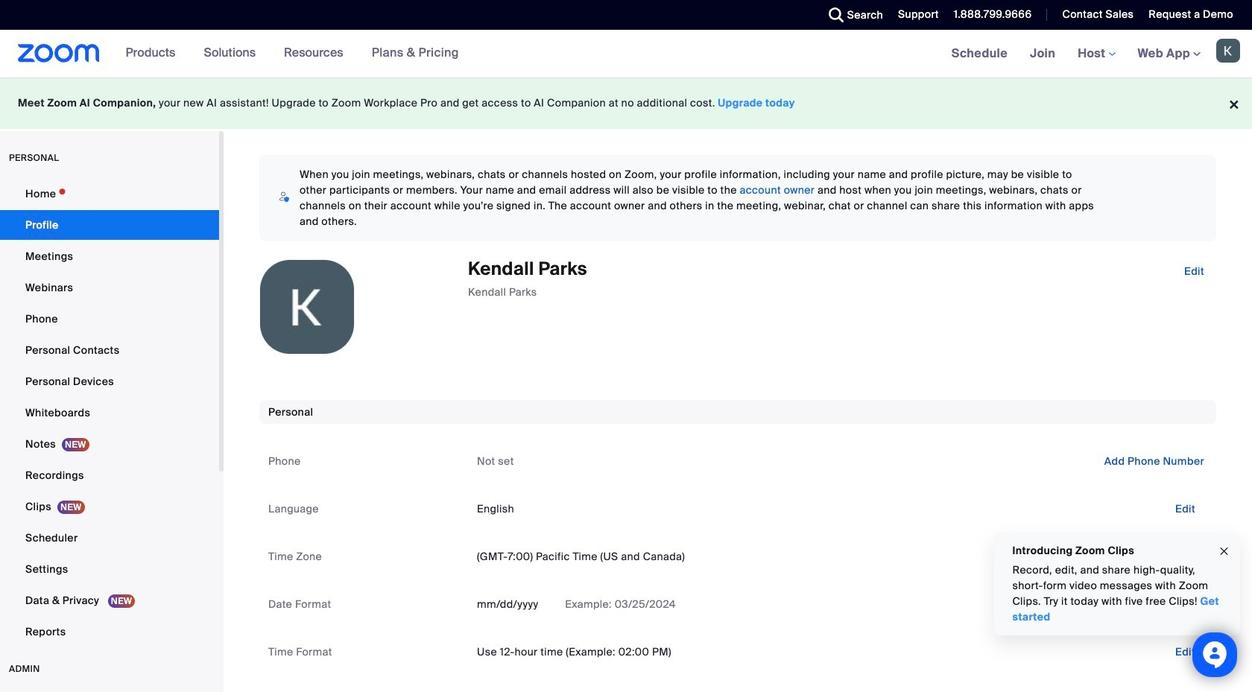 Task type: vqa. For each thing, say whether or not it's contained in the screenshot.
the Close image
yes



Task type: describe. For each thing, give the bounding box(es) containing it.
user photo image
[[260, 260, 354, 354]]

profile picture image
[[1216, 39, 1240, 63]]

personal menu menu
[[0, 179, 219, 648]]

zoom logo image
[[18, 44, 100, 63]]



Task type: locate. For each thing, give the bounding box(es) containing it.
close image
[[1218, 543, 1230, 560]]

banner
[[0, 30, 1252, 78]]

meetings navigation
[[940, 30, 1252, 78]]

footer
[[0, 78, 1252, 129]]

product information navigation
[[114, 30, 470, 78]]

edit user photo image
[[295, 300, 319, 314]]



